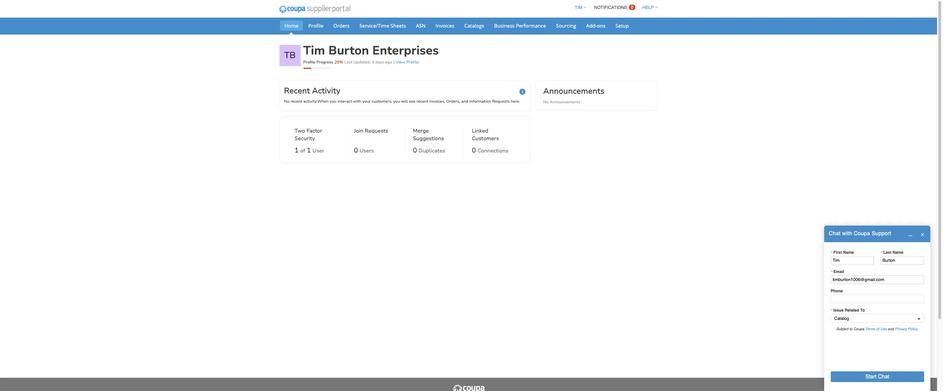 Task type: locate. For each thing, give the bounding box(es) containing it.
and inside the chat with coupa support dialog
[[889, 327, 895, 331]]

1
[[295, 146, 299, 155], [307, 146, 311, 155]]

0 left users
[[354, 146, 358, 155]]

None button
[[831, 371, 925, 382]]

0 vertical spatial of
[[300, 147, 305, 155]]

requests
[[493, 99, 510, 104], [365, 127, 389, 135]]

0 horizontal spatial recent
[[291, 99, 302, 104]]

1 horizontal spatial recent
[[417, 99, 429, 104]]

0 down customers
[[472, 146, 476, 155]]

1 horizontal spatial last
[[884, 250, 892, 255]]

0 vertical spatial and
[[462, 99, 469, 104]]

tim up progress in the left top of the page
[[303, 43, 325, 59]]

0 horizontal spatial you
[[330, 99, 337, 104]]

tim for tim burton enterprises profile progress 29% last updated: 4 days ago | view profile
[[303, 43, 325, 59]]

4
[[372, 59, 374, 65]]

duplicates
[[419, 147, 446, 155]]

chat
[[830, 231, 841, 237]]

1 left 'user'
[[307, 146, 311, 155]]

profile
[[309, 22, 324, 29], [303, 59, 316, 65], [407, 59, 419, 65]]

*
[[832, 250, 834, 254], [882, 250, 883, 254], [832, 270, 834, 274], [832, 308, 834, 312]]

policy
[[909, 327, 918, 331]]

join requests
[[354, 127, 389, 135]]

|
[[394, 59, 395, 65]]

1 horizontal spatial tim
[[575, 5, 583, 10]]

2 you from the left
[[394, 99, 400, 104]]

recent right see in the top of the page
[[417, 99, 429, 104]]

recent
[[291, 99, 302, 104], [417, 99, 429, 104]]

no down recent
[[284, 99, 290, 104]]

of down "security"
[[300, 147, 305, 155]]

1 vertical spatial of
[[877, 327, 880, 331]]

None field
[[831, 314, 925, 323]]

you right when
[[330, 99, 337, 104]]

none button inside the chat with coupa support dialog
[[831, 371, 925, 382]]

you
[[330, 99, 337, 104], [394, 99, 400, 104]]

and right orders,
[[462, 99, 469, 104]]

text default image
[[909, 232, 913, 236]]

0 horizontal spatial tim
[[303, 43, 325, 59]]

will
[[401, 99, 408, 104]]

of left use
[[877, 327, 880, 331]]

1 vertical spatial announcements
[[550, 99, 581, 105]]

navigation
[[572, 1, 658, 14]]

name for first name
[[844, 250, 855, 255]]

tim link
[[572, 5, 587, 10]]

tim for tim
[[575, 5, 583, 10]]

* for last
[[882, 250, 883, 254]]

customers,
[[372, 99, 392, 104]]

1 name from the left
[[844, 250, 855, 255]]

1 vertical spatial last
[[884, 250, 892, 255]]

0 vertical spatial last
[[345, 59, 353, 65]]

0 for 0 duplicates
[[413, 146, 417, 155]]

1 recent from the left
[[291, 99, 302, 104]]

subject to coupa terms of use and privacy policy .
[[837, 327, 919, 331]]

0 connections
[[472, 146, 509, 155]]

to
[[850, 327, 853, 331]]

recent activity
[[284, 85, 341, 96]]

1 horizontal spatial of
[[877, 327, 880, 331]]

0
[[631, 5, 634, 10], [354, 146, 358, 155], [413, 146, 417, 155], [472, 146, 476, 155]]

* last name
[[882, 250, 904, 255]]

and right use
[[889, 327, 895, 331]]

no
[[284, 99, 290, 104], [544, 99, 549, 105]]

0 horizontal spatial last
[[345, 59, 353, 65]]

with inside dialog
[[843, 231, 853, 237]]

0 horizontal spatial coupa supplier portal image
[[275, 1, 355, 18]]

1 you from the left
[[330, 99, 337, 104]]

with
[[353, 99, 362, 104], [843, 231, 853, 237]]

coupa for support
[[855, 231, 871, 237]]

0 left the 'help'
[[631, 5, 634, 10]]

tim
[[575, 5, 583, 10], [303, 43, 325, 59]]

0 vertical spatial requests
[[493, 99, 510, 104]]

orders link
[[329, 21, 354, 31]]

linked
[[472, 127, 489, 135]]

business
[[494, 22, 515, 29]]

tim inside tim burton enterprises profile progress 29% last updated: 4 days ago | view profile
[[303, 43, 325, 59]]

profile right home link
[[309, 22, 324, 29]]

no right here.
[[544, 99, 549, 105]]

navigation containing notifications 0
[[572, 1, 658, 14]]

requests left here.
[[493, 99, 510, 104]]

1 down "security"
[[295, 146, 299, 155]]

0 horizontal spatial requests
[[365, 127, 389, 135]]

0 vertical spatial coupa
[[855, 231, 871, 237]]

profile inside the profile link
[[309, 22, 324, 29]]

profile right view
[[407, 59, 419, 65]]

1 horizontal spatial requests
[[493, 99, 510, 104]]

you left will
[[394, 99, 400, 104]]

tb image
[[280, 45, 301, 66]]

tb
[[284, 50, 296, 61]]

1 horizontal spatial with
[[843, 231, 853, 237]]

0 duplicates
[[413, 146, 446, 155]]

1 horizontal spatial and
[[889, 327, 895, 331]]

* inside * last name
[[882, 250, 883, 254]]

join
[[354, 127, 364, 135]]

asn
[[416, 22, 426, 29]]

1 vertical spatial tim
[[303, 43, 325, 59]]

coupa left support
[[855, 231, 871, 237]]

privacy
[[896, 327, 908, 331]]

email
[[834, 269, 845, 274]]

2 name from the left
[[893, 250, 904, 255]]

announcements
[[544, 86, 605, 96], [550, 99, 581, 105]]

recent down recent
[[291, 99, 302, 104]]

none field inside the chat with coupa support dialog
[[831, 314, 925, 323]]

of inside the chat with coupa support dialog
[[877, 327, 880, 331]]

with right chat
[[843, 231, 853, 237]]

tim up sourcing "link"
[[575, 5, 583, 10]]

* inside * email
[[832, 270, 834, 274]]

see
[[409, 99, 416, 104]]

your
[[363, 99, 371, 104]]

None text field
[[831, 275, 925, 284]]

help
[[643, 5, 654, 10]]

coupa
[[855, 231, 871, 237], [854, 327, 865, 331]]

name for last name
[[893, 250, 904, 255]]

* down support
[[882, 250, 883, 254]]

coupa right to at the right bottom of the page
[[854, 327, 865, 331]]

* inside * issue related to
[[832, 308, 834, 312]]

phone
[[831, 289, 844, 293]]

home link
[[280, 21, 303, 31]]

requests right join
[[365, 127, 389, 135]]

None text field
[[831, 256, 875, 265], [881, 256, 925, 265], [831, 256, 875, 265], [881, 256, 925, 265]]

0 horizontal spatial 1
[[295, 146, 299, 155]]

name
[[844, 250, 855, 255], [893, 250, 904, 255]]

0 vertical spatial tim
[[575, 5, 583, 10]]

updated:
[[354, 59, 371, 65]]

* left issue
[[832, 308, 834, 312]]

* email
[[832, 269, 845, 274]]

and
[[462, 99, 469, 104], [889, 327, 895, 331]]

last right 29%
[[345, 59, 353, 65]]

0 horizontal spatial of
[[300, 147, 305, 155]]

setup link
[[612, 21, 634, 31]]

last down support
[[884, 250, 892, 255]]

1 horizontal spatial coupa supplier portal image
[[452, 384, 486, 391]]

1 vertical spatial and
[[889, 327, 895, 331]]

business performance link
[[490, 21, 551, 31]]

with left your
[[353, 99, 362, 104]]

1 horizontal spatial you
[[394, 99, 400, 104]]

0 horizontal spatial name
[[844, 250, 855, 255]]

0 horizontal spatial and
[[462, 99, 469, 104]]

here.
[[511, 99, 521, 104]]

0 horizontal spatial with
[[353, 99, 362, 104]]

Phone telephone field
[[831, 295, 925, 303]]

issue
[[834, 308, 844, 313]]

notifications
[[595, 5, 628, 10]]

0 left duplicates
[[413, 146, 417, 155]]

1 vertical spatial coupa
[[854, 327, 865, 331]]

sourcing
[[556, 22, 577, 29]]

coupa supplier portal image
[[275, 1, 355, 18], [452, 384, 486, 391]]

invoices link
[[432, 21, 459, 31]]

coupa for terms
[[854, 327, 865, 331]]

* left first
[[832, 250, 834, 254]]

* left email
[[832, 270, 834, 274]]

no inside announcements no announcements
[[544, 99, 549, 105]]

text default image
[[921, 233, 925, 237]]

1 horizontal spatial 1
[[307, 146, 311, 155]]

* inside the * first name
[[832, 250, 834, 254]]

1 vertical spatial with
[[843, 231, 853, 237]]

* first name
[[832, 250, 855, 255]]

1 horizontal spatial no
[[544, 99, 549, 105]]

last
[[345, 59, 353, 65], [884, 250, 892, 255]]

of
[[300, 147, 305, 155], [877, 327, 880, 331]]

invoices
[[436, 22, 455, 29]]

asn link
[[412, 21, 430, 31]]

1 horizontal spatial name
[[893, 250, 904, 255]]

to
[[861, 308, 866, 313]]



Task type: describe. For each thing, give the bounding box(es) containing it.
catalogs
[[465, 22, 485, 29]]

service/time sheets
[[360, 22, 406, 29]]

join requests link
[[354, 127, 389, 144]]

1 vertical spatial requests
[[365, 127, 389, 135]]

first
[[834, 250, 843, 255]]

user
[[313, 147, 324, 155]]

0 vertical spatial coupa supplier portal image
[[275, 1, 355, 18]]

1 1 from the left
[[295, 146, 299, 155]]

customers
[[472, 135, 499, 142]]

linked customers
[[472, 127, 499, 142]]

factor
[[307, 127, 322, 135]]

view profile link
[[396, 59, 419, 65]]

merge suggestions
[[413, 127, 444, 142]]

help link
[[640, 5, 658, 10]]

merge
[[413, 127, 429, 135]]

enterprises
[[373, 43, 439, 59]]

0 for 0 connections
[[472, 146, 476, 155]]

activity.
[[304, 99, 318, 104]]

two factor security
[[295, 127, 322, 142]]

29%
[[335, 59, 343, 65]]

2 1 from the left
[[307, 146, 311, 155]]

use
[[881, 327, 888, 331]]

.
[[918, 327, 919, 331]]

orders
[[334, 22, 350, 29]]

0 for 0 users
[[354, 146, 358, 155]]

profile left progress in the left top of the page
[[303, 59, 316, 65]]

when
[[318, 99, 329, 104]]

service/time sheets link
[[355, 21, 411, 31]]

ons
[[598, 22, 606, 29]]

view
[[396, 59, 406, 65]]

add-ons link
[[582, 21, 610, 31]]

catalogs link
[[460, 21, 489, 31]]

terms of use link
[[866, 327, 888, 331]]

days
[[376, 59, 384, 65]]

additional information image
[[520, 89, 526, 95]]

linked customers link
[[472, 127, 515, 144]]

1 vertical spatial coupa supplier portal image
[[452, 384, 486, 391]]

* for email
[[832, 270, 834, 274]]

0 horizontal spatial no
[[284, 99, 290, 104]]

announcements inside announcements no announcements
[[550, 99, 581, 105]]

connections
[[478, 147, 509, 155]]

0 vertical spatial announcements
[[544, 86, 605, 96]]

progress
[[317, 59, 333, 65]]

none text field inside the chat with coupa support dialog
[[831, 275, 925, 284]]

0 vertical spatial with
[[353, 99, 362, 104]]

* issue related to
[[832, 308, 866, 313]]

setup
[[616, 22, 629, 29]]

sourcing link
[[552, 21, 581, 31]]

* for issue
[[832, 308, 834, 312]]

merge suggestions link
[[413, 127, 456, 144]]

notifications 0
[[595, 5, 634, 10]]

service/time
[[360, 22, 390, 29]]

support
[[872, 231, 892, 237]]

interact
[[338, 99, 352, 104]]

business performance
[[494, 22, 547, 29]]

add-
[[587, 22, 598, 29]]

privacy policy link
[[896, 327, 918, 331]]

announcements no announcements
[[544, 86, 605, 105]]

profile link
[[304, 21, 328, 31]]

ago
[[385, 59, 392, 65]]

security
[[295, 135, 315, 142]]

subject
[[837, 327, 849, 331]]

related
[[845, 308, 860, 313]]

0 users
[[354, 146, 374, 155]]

performance
[[516, 22, 547, 29]]

activity
[[312, 85, 341, 96]]

information
[[470, 99, 492, 104]]

* for first
[[832, 250, 834, 254]]

1 of 1 user
[[295, 146, 324, 155]]

two factor security link
[[295, 127, 338, 144]]

terms
[[866, 327, 876, 331]]

orders,
[[447, 99, 461, 104]]

recent
[[284, 85, 310, 96]]

last inside the chat with coupa support dialog
[[884, 250, 892, 255]]

tim burton enterprises profile progress 29% last updated: 4 days ago | view profile
[[303, 43, 439, 65]]

0 inside notifications 0
[[631, 5, 634, 10]]

burton
[[329, 43, 369, 59]]

add-ons
[[587, 22, 606, 29]]

invoices,
[[430, 99, 446, 104]]

chat with coupa support dialog
[[825, 226, 931, 391]]

Select Issue text field
[[831, 314, 925, 323]]

of inside 1 of 1 user
[[300, 147, 305, 155]]

chat with coupa support
[[830, 231, 892, 237]]

two
[[295, 127, 305, 135]]

suggestions
[[413, 135, 444, 142]]

users
[[360, 147, 374, 155]]

2 recent from the left
[[417, 99, 429, 104]]

last inside tim burton enterprises profile progress 29% last updated: 4 days ago | view profile
[[345, 59, 353, 65]]

home
[[285, 22, 299, 29]]



Task type: vqa. For each thing, say whether or not it's contained in the screenshot.
Setup link
yes



